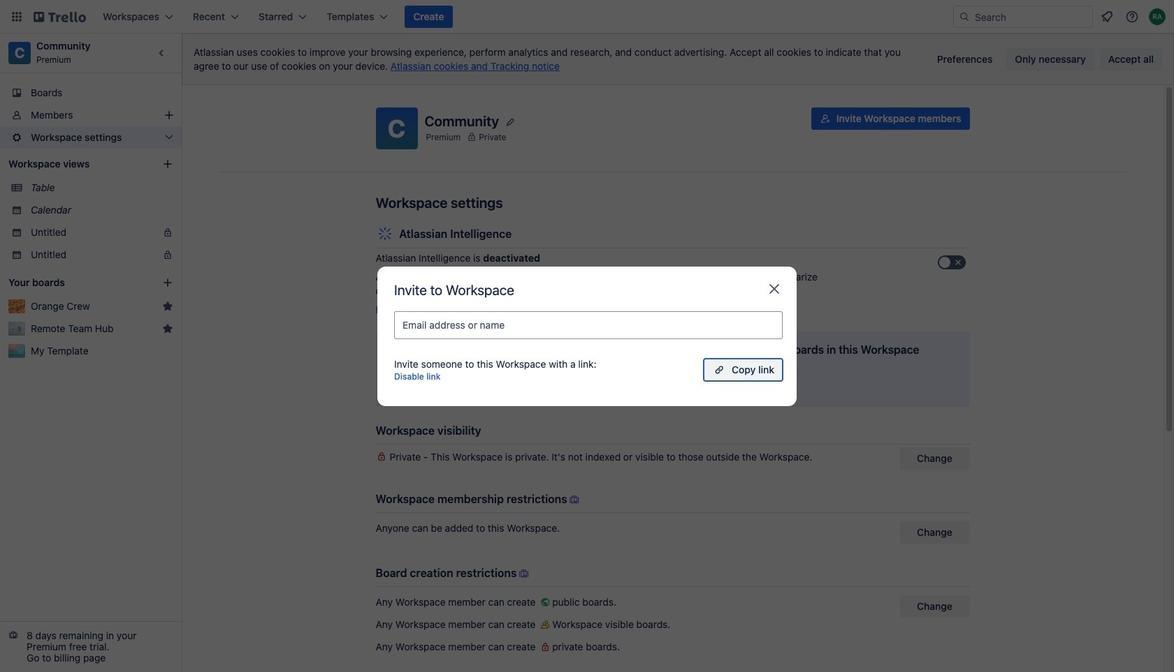 Task type: vqa. For each thing, say whether or not it's contained in the screenshot.
1st Starred Icon
yes



Task type: describe. For each thing, give the bounding box(es) containing it.
atlassian intelligence logo image
[[377, 226, 394, 242]]

open information menu image
[[1125, 10, 1139, 24]]

sm image
[[517, 567, 531, 581]]

0 notifications image
[[1099, 8, 1115, 25]]

add board image
[[162, 277, 173, 289]]

Email address or name text field
[[403, 316, 780, 335]]

ruby anderson (rubyanderson7) image
[[1149, 8, 1166, 25]]

your boards with 3 items element
[[8, 275, 141, 291]]

close image
[[766, 281, 783, 298]]

search image
[[959, 11, 970, 22]]



Task type: locate. For each thing, give the bounding box(es) containing it.
0 vertical spatial starred icon image
[[162, 301, 173, 312]]

create a view image
[[162, 159, 173, 170]]

1 vertical spatial starred icon image
[[162, 324, 173, 335]]

workspace navigation collapse icon image
[[152, 43, 172, 63]]

starred icon image
[[162, 301, 173, 312], [162, 324, 173, 335]]

primary element
[[0, 0, 1174, 34]]

2 starred icon image from the top
[[162, 324, 173, 335]]

Search field
[[970, 7, 1092, 27]]

sm image
[[567, 493, 581, 507], [538, 596, 552, 610], [538, 618, 552, 632], [538, 641, 552, 655]]

1 starred icon image from the top
[[162, 301, 173, 312]]



